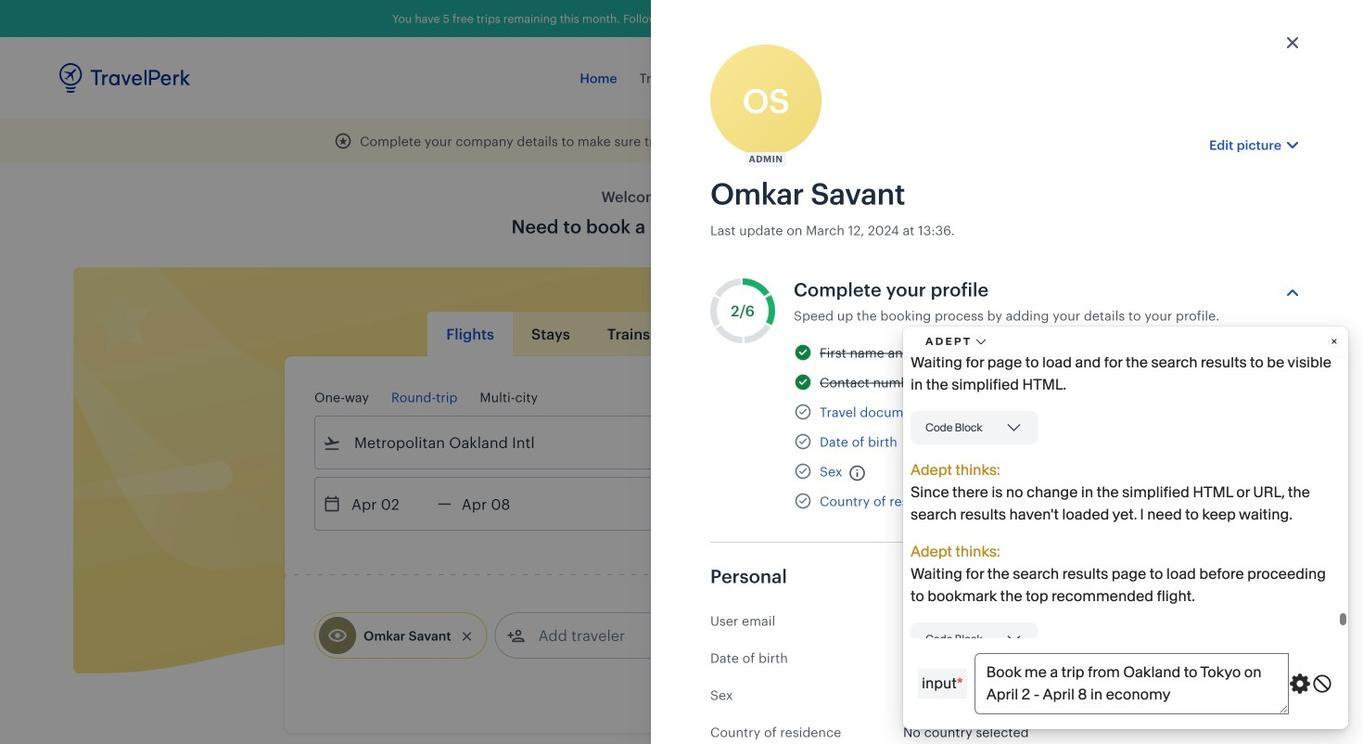 Task type: describe. For each thing, give the bounding box(es) containing it.
To search field
[[733, 428, 1024, 457]]

Add traveler search field
[[526, 621, 719, 650]]



Task type: locate. For each thing, give the bounding box(es) containing it.
Return text field
[[452, 478, 548, 530]]

From search field
[[341, 428, 633, 457]]

Depart text field
[[341, 478, 438, 530]]



Task type: vqa. For each thing, say whether or not it's contained in the screenshot.
Return text box
yes



